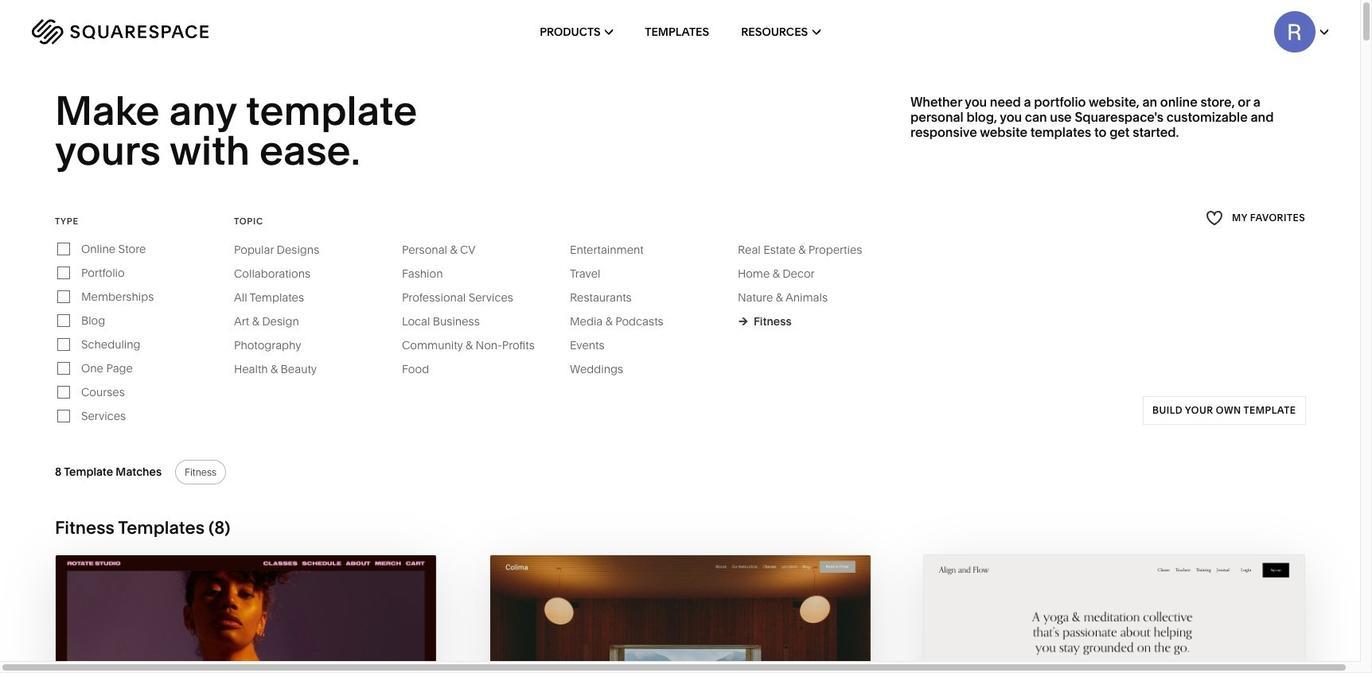 Task type: locate. For each thing, give the bounding box(es) containing it.
rotate image
[[56, 555, 436, 673]]

colima image
[[490, 555, 870, 673]]



Task type: describe. For each thing, give the bounding box(es) containing it.
alignflow image
[[924, 555, 1305, 673]]



Task type: vqa. For each thing, say whether or not it's contained in the screenshot.
Rotate image
yes



